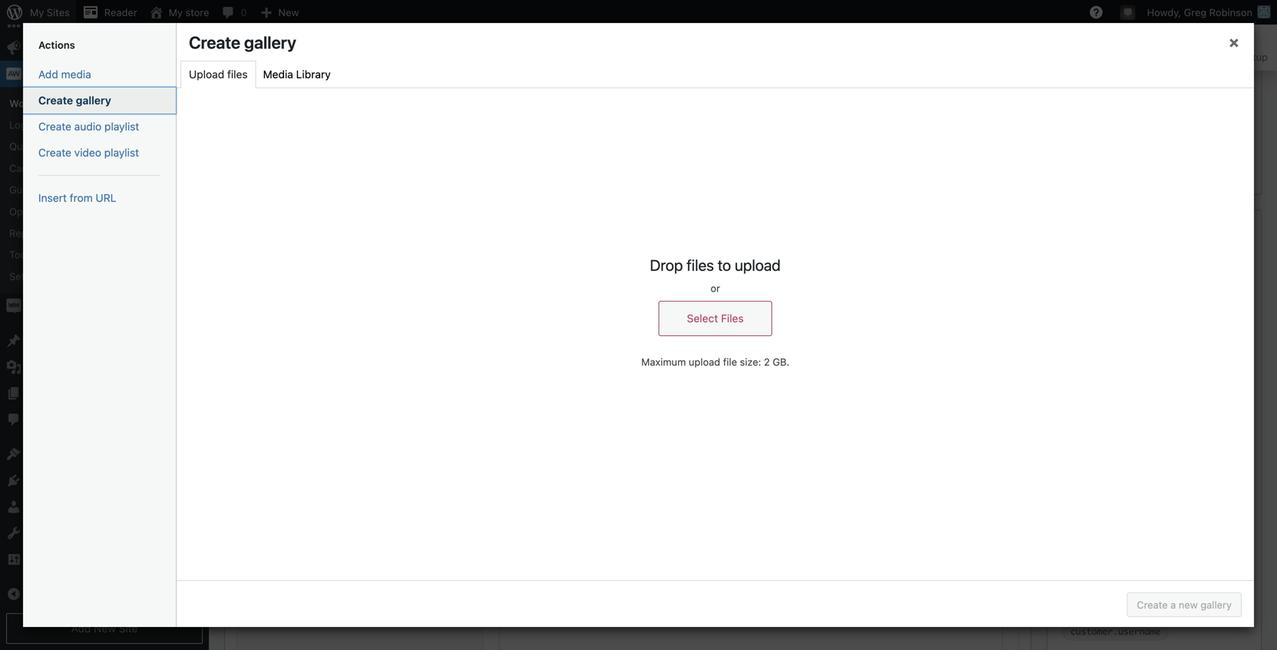Task type: vqa. For each thing, say whether or not it's contained in the screenshot.
with within Elevate your content creation with our AI-powered Gutenberg Block, offering seamless customization and generation. Bear in mind that, as an evolving tool, occasional imprecision may occur.
no



Task type: describe. For each thing, give the bounding box(es) containing it.
greg
[[1185, 7, 1207, 18]]

create gallery dialog
[[23, 23, 1255, 628]]

files for drop
[[687, 256, 714, 274]]

tools
[[9, 249, 34, 261]]

toolbar navigation
[[76, 0, 1278, 28]]

marketing
[[28, 41, 77, 54]]

create audio playlist
[[38, 120, 139, 133]]

workflows
[[9, 97, 60, 109]]

create audio playlist button
[[23, 114, 176, 140]]

add for add media
[[38, 68, 58, 81]]

add new site link
[[6, 614, 203, 645]]

analytics link
[[0, 8, 209, 35]]

size:
[[740, 356, 762, 368]]

playlist for create video playlist
[[104, 146, 139, 159]]

opt-
[[9, 206, 31, 217]]

1 horizontal spatial create gallery
[[189, 32, 297, 52]]

tools link
[[0, 244, 209, 266]]

video
[[74, 146, 101, 159]]

*
[[287, 30, 291, 41]]

create a new gallery
[[1138, 600, 1233, 611]]

maximum upload file size: 2 gb.
[[642, 356, 790, 368]]

create for "create gallery" button
[[38, 94, 73, 107]]

add media
[[38, 68, 91, 81]]

0 horizontal spatial upload
[[689, 356, 721, 368]]

create a new gallery button
[[1128, 593, 1243, 618]]

queue link
[[0, 136, 209, 157]]

howdy,
[[1148, 7, 1182, 18]]

new link
[[253, 0, 305, 25]]

1 horizontal spatial gallery
[[244, 32, 297, 52]]

Email text field
[[756, 152, 1003, 175]]

finish
[[1213, 51, 1240, 63]]

drop files to upload
[[650, 256, 781, 274]]

automatewoo link
[[0, 61, 209, 87]]

reader
[[104, 7, 137, 18]]

my store link
[[143, 0, 215, 25]]

opt-ins
[[9, 206, 44, 217]]

insert from url button
[[23, 185, 176, 211]]

drop
[[650, 256, 683, 274]]

maximum
[[642, 356, 686, 368]]

settings link
[[0, 266, 209, 287]]

analytics
[[28, 15, 73, 27]]

customer.username
[[1071, 627, 1161, 638]]

create video playlist button
[[23, 140, 176, 166]]

queue
[[9, 141, 40, 152]]

guests link
[[0, 179, 209, 201]]

reports
[[9, 227, 46, 239]]

insert
[[38, 192, 67, 204]]

finish setup button
[[1203, 25, 1278, 71]]

automatewoo
[[28, 67, 97, 80]]

files for upload
[[227, 68, 248, 81]]

tab list inside create gallery tab panel
[[181, 61, 339, 88]]

from
[[70, 192, 93, 204]]

customer.unsubscribe_url
[[1071, 584, 1198, 595]]

media
[[61, 68, 91, 81]]

to
[[718, 256, 732, 274]]

carts
[[9, 162, 34, 174]]

workflow
[[263, 41, 312, 54]]

carts link
[[0, 157, 209, 179]]

gallery inside "create gallery" button
[[76, 94, 111, 107]]

actions
[[38, 39, 75, 51]]

site
[[119, 623, 138, 636]]

ins
[[31, 206, 44, 217]]



Task type: locate. For each thing, give the bounding box(es) containing it.
finish setup
[[1213, 51, 1269, 63]]

playlist inside button
[[105, 120, 139, 133]]

1 vertical spatial upload
[[689, 356, 721, 368]]

new
[[1180, 600, 1199, 611]]

playlist
[[105, 120, 139, 133], [104, 146, 139, 159]]

upload right to at the right of the page
[[735, 256, 781, 274]]

or
[[711, 283, 721, 294]]

None checkbox
[[1152, 47, 1165, 59]]

1 vertical spatial new
[[94, 623, 116, 636]]

create for create audio playlist button in the left of the page
[[38, 120, 71, 133]]

workflows link
[[0, 92, 209, 114]]

opt-ins link
[[0, 201, 209, 222]]

0 vertical spatial create gallery
[[189, 32, 297, 52]]

gallery inside create a new gallery button
[[1201, 600, 1233, 611]]

create video playlist
[[38, 146, 139, 159]]

file
[[724, 356, 738, 368]]

create inside button
[[38, 146, 71, 159]]

my
[[169, 7, 183, 18]]

1 vertical spatial add
[[71, 623, 91, 636]]

robinson
[[1210, 7, 1253, 18]]

upload
[[189, 68, 224, 81]]

gb.
[[773, 356, 790, 368]]

new
[[279, 7, 299, 18], [94, 623, 116, 636]]

create gallery up upload files
[[189, 32, 297, 52]]

create gallery inside button
[[38, 94, 111, 107]]

logs
[[9, 119, 32, 131]]

add new site
[[71, 623, 138, 636]]

0 vertical spatial new
[[279, 7, 299, 18]]

new inside "link"
[[279, 7, 299, 18]]

store
[[186, 7, 209, 18]]

new up the "*" at the top
[[279, 7, 299, 18]]

media
[[263, 68, 293, 81]]

playlist up queue link at left top
[[105, 120, 139, 133]]

files
[[227, 68, 248, 81], [687, 256, 714, 274]]

reader link
[[76, 0, 143, 25]]

create for create a new gallery button
[[1138, 600, 1169, 611]]

audio
[[74, 120, 102, 133]]

add left site
[[71, 623, 91, 636]]

1 horizontal spatial add
[[71, 623, 91, 636]]

2 horizontal spatial gallery
[[1201, 600, 1233, 611]]

create up upload files
[[189, 32, 241, 52]]

action
[[253, 30, 284, 41]]

create gallery button
[[23, 88, 176, 114]]

playlist inside button
[[104, 146, 139, 159]]

setup
[[1242, 51, 1269, 63]]

tab list
[[23, 23, 177, 628], [181, 61, 339, 88]]

guests
[[9, 184, 42, 196]]

upload
[[735, 256, 781, 274], [689, 356, 721, 368]]

0 vertical spatial playlist
[[105, 120, 139, 133]]

files down 'edit'
[[227, 68, 248, 81]]

tab list containing upload files
[[181, 61, 339, 88]]

customer.user_id
[[1071, 605, 1156, 617]]

create gallery down media
[[38, 94, 111, 107]]

None text field
[[500, 243, 1004, 266], [500, 288, 1004, 311], [500, 243, 1004, 266], [500, 288, 1004, 311]]

1 vertical spatial files
[[687, 256, 714, 274]]

add for add new site
[[71, 623, 91, 636]]

1 vertical spatial create gallery
[[38, 94, 111, 107]]

2
[[764, 356, 770, 368]]

url
[[96, 192, 116, 204]]

1 vertical spatial playlist
[[104, 146, 139, 159]]

howdy, greg robinson
[[1148, 7, 1253, 18]]

library
[[296, 68, 331, 81]]

group
[[504, 410, 590, 430]]

files left to at the right of the page
[[687, 256, 714, 274]]

settings
[[9, 271, 48, 282]]

create
[[189, 32, 241, 52], [38, 94, 73, 107], [38, 120, 71, 133], [38, 146, 71, 159], [1138, 600, 1169, 611]]

1 horizontal spatial tab list
[[181, 61, 339, 88]]

0 vertical spatial add
[[38, 68, 58, 81]]

edit
[[240, 41, 260, 54]]

upload files
[[189, 68, 248, 81]]

select files button
[[659, 301, 773, 336]]

insert from url
[[38, 192, 116, 204]]

reports link
[[0, 222, 209, 244]]

my store
[[169, 7, 209, 18]]

a
[[1171, 600, 1177, 611]]

upload left file
[[689, 356, 721, 368]]

edit workflow
[[240, 41, 312, 54]]

playlist for create audio playlist
[[105, 120, 139, 133]]

new left site
[[94, 623, 116, 636]]

0 horizontal spatial tab list
[[23, 23, 177, 628]]

create gallery tab panel
[[177, 61, 1255, 581]]

gallery
[[244, 32, 297, 52], [76, 94, 111, 107], [1201, 600, 1233, 611]]

E.g. {{ customer.email }}, admin@example.org --notracking text field
[[500, 107, 1004, 130]]

media library
[[263, 68, 331, 81]]

upload files button
[[181, 61, 256, 88]]

create down workflows
[[38, 120, 71, 133]]

0 horizontal spatial create gallery
[[38, 94, 111, 107]]

media library button
[[256, 61, 339, 88]]

select
[[687, 312, 719, 325]]

files
[[721, 312, 744, 325]]

0 vertical spatial gallery
[[244, 32, 297, 52]]

tab list containing add media
[[23, 23, 177, 628]]

1 playlist from the top
[[105, 120, 139, 133]]

2 playlist from the top
[[104, 146, 139, 159]]

1 vertical spatial gallery
[[76, 94, 111, 107]]

logs link
[[0, 114, 209, 136]]

action *
[[253, 30, 291, 41]]

1 horizontal spatial upload
[[735, 256, 781, 274]]

options
[[1057, 10, 1098, 23]]

0 horizontal spatial add
[[38, 68, 58, 81]]

0 horizontal spatial new
[[94, 623, 116, 636]]

2 vertical spatial gallery
[[1201, 600, 1233, 611]]

0 horizontal spatial gallery
[[76, 94, 111, 107]]

Name text field
[[500, 152, 747, 175]]

create for create video playlist button
[[38, 146, 71, 159]]

0 horizontal spatial files
[[227, 68, 248, 81]]

create left video at the left
[[38, 146, 71, 159]]

1 horizontal spatial files
[[687, 256, 714, 274]]

None text field
[[500, 197, 1004, 220]]

create gallery
[[189, 32, 297, 52], [38, 94, 111, 107]]

files inside button
[[227, 68, 248, 81]]

playlist down logs link
[[104, 146, 139, 159]]

None checkbox
[[1148, 93, 1160, 106]]

add media button
[[23, 61, 176, 88]]

marketing link
[[0, 35, 209, 61]]

add
[[38, 68, 58, 81], [71, 623, 91, 636]]

1 horizontal spatial new
[[279, 7, 299, 18]]

0 vertical spatial files
[[227, 68, 248, 81]]

select files
[[687, 312, 744, 325]]

None number field
[[1064, 156, 1247, 179]]

add inside button
[[38, 68, 58, 81]]

create left a
[[1138, 600, 1169, 611]]

create down automatewoo
[[38, 94, 73, 107]]

0 vertical spatial upload
[[735, 256, 781, 274]]

add down marketing
[[38, 68, 58, 81]]



